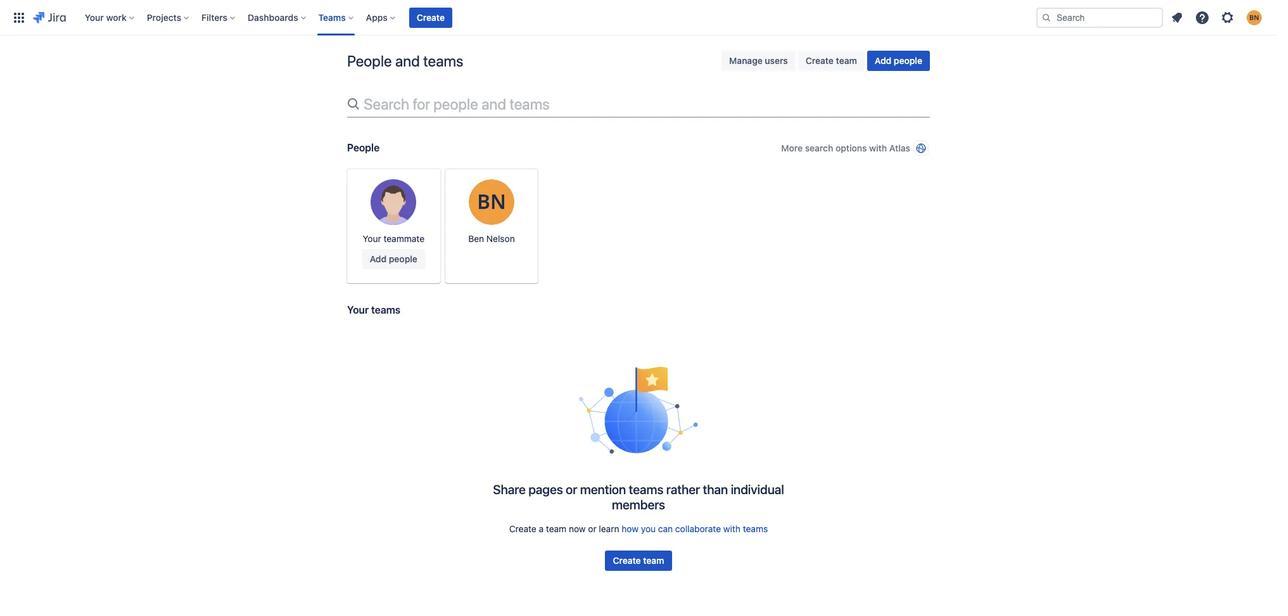 Task type: locate. For each thing, give the bounding box(es) containing it.
and
[[395, 52, 420, 70], [482, 95, 506, 113]]

apps
[[366, 12, 388, 22]]

settings image
[[1220, 10, 1236, 25]]

or inside share pages or mention teams rather than individual members
[[566, 482, 577, 497]]

1 horizontal spatial team
[[643, 555, 664, 566]]

add people button inside people element
[[362, 249, 425, 269]]

1 horizontal spatial add people
[[875, 55, 923, 66]]

0 horizontal spatial add people button
[[362, 249, 425, 269]]

how you can collaborate with teams link
[[622, 523, 768, 534]]

0 vertical spatial people
[[894, 55, 923, 66]]

or right pages
[[566, 482, 577, 497]]

people for people and teams
[[347, 52, 392, 70]]

1 vertical spatial team
[[546, 523, 567, 534]]

your work button
[[81, 7, 139, 28]]

create button
[[409, 7, 452, 28]]

people
[[347, 52, 392, 70], [347, 142, 380, 153]]

primary element
[[8, 0, 1037, 35]]

you
[[641, 523, 656, 534]]

0 vertical spatial create team
[[806, 55, 857, 66]]

collaborate
[[675, 523, 721, 534]]

1 horizontal spatial and
[[482, 95, 506, 113]]

or right 'now'
[[588, 523, 597, 534]]

0 vertical spatial team
[[836, 55, 857, 66]]

create team button
[[798, 51, 865, 71], [605, 551, 672, 571]]

0 vertical spatial add
[[875, 55, 892, 66]]

create team for top create team button
[[806, 55, 857, 66]]

search image
[[1042, 12, 1052, 22]]

1 horizontal spatial with
[[869, 143, 887, 153]]

1 horizontal spatial people
[[434, 95, 478, 113]]

0 horizontal spatial with
[[724, 523, 741, 534]]

individual
[[731, 482, 784, 497]]

1 vertical spatial add people button
[[362, 249, 425, 269]]

0 vertical spatial or
[[566, 482, 577, 497]]

2 vertical spatial your
[[347, 304, 369, 316]]

0 vertical spatial add people
[[875, 55, 923, 66]]

your inside popup button
[[85, 12, 104, 22]]

team
[[836, 55, 857, 66], [546, 523, 567, 534], [643, 555, 664, 566]]

create
[[417, 12, 445, 22], [806, 55, 834, 66], [509, 523, 537, 534], [613, 555, 641, 566]]

create right users
[[806, 55, 834, 66]]

1 vertical spatial create team button
[[605, 551, 672, 571]]

or
[[566, 482, 577, 497], [588, 523, 597, 534]]

teams
[[423, 52, 464, 70], [510, 95, 550, 113], [371, 304, 401, 316], [629, 482, 664, 497], [743, 523, 768, 534]]

create team
[[806, 55, 857, 66], [613, 555, 664, 566]]

0 horizontal spatial team
[[546, 523, 567, 534]]

your profile and settings image
[[1247, 10, 1262, 25]]

manage users
[[729, 55, 788, 66]]

1 people from the top
[[347, 52, 392, 70]]

1 horizontal spatial create team
[[806, 55, 857, 66]]

1 horizontal spatial or
[[588, 523, 597, 534]]

with left atlas
[[869, 143, 887, 153]]

1 vertical spatial people
[[434, 95, 478, 113]]

1 vertical spatial and
[[482, 95, 506, 113]]

1 horizontal spatial create team button
[[798, 51, 865, 71]]

options
[[836, 143, 867, 153]]

members
[[612, 497, 665, 512]]

0 horizontal spatial and
[[395, 52, 420, 70]]

your inside people element
[[363, 233, 381, 244]]

1 vertical spatial add
[[370, 253, 387, 264]]

2 horizontal spatial team
[[836, 55, 857, 66]]

how
[[622, 523, 639, 534]]

create team button down create a team now or learn how you can collaborate with teams
[[605, 551, 672, 571]]

apps button
[[362, 7, 400, 28]]

create team button right users
[[798, 51, 865, 71]]

people down apps
[[347, 52, 392, 70]]

1 vertical spatial create team
[[613, 555, 664, 566]]

projects button
[[143, 7, 194, 28]]

with
[[869, 143, 887, 153], [724, 523, 741, 534]]

mention
[[580, 482, 626, 497]]

people down search
[[347, 142, 380, 153]]

your
[[85, 12, 104, 22], [363, 233, 381, 244], [347, 304, 369, 316]]

2 horizontal spatial people
[[894, 55, 923, 66]]

0 vertical spatial people
[[347, 52, 392, 70]]

0 horizontal spatial add people
[[370, 253, 418, 264]]

0 vertical spatial create team button
[[798, 51, 865, 71]]

for
[[413, 95, 430, 113]]

2 people from the top
[[347, 142, 380, 153]]

0 vertical spatial with
[[869, 143, 887, 153]]

work
[[106, 12, 127, 22]]

add
[[875, 55, 892, 66], [370, 253, 387, 264]]

teams
[[319, 12, 346, 22]]

create right apps dropdown button
[[417, 12, 445, 22]]

share pages or mention teams rather than individual members
[[493, 482, 784, 512]]

manage
[[729, 55, 763, 66]]

0 vertical spatial add people button
[[867, 51, 930, 71]]

ben nelson link
[[445, 169, 538, 283]]

atlas
[[890, 143, 911, 153]]

Search field
[[1037, 7, 1163, 28]]

add people button
[[867, 51, 930, 71], [362, 249, 425, 269]]

0 horizontal spatial create team
[[613, 555, 664, 566]]

create inside button
[[417, 12, 445, 22]]

a
[[539, 523, 544, 534]]

0 vertical spatial your
[[85, 12, 104, 22]]

your work
[[85, 12, 127, 22]]

filters button
[[198, 7, 240, 28]]

0 horizontal spatial add
[[370, 253, 387, 264]]

1 vertical spatial add people
[[370, 253, 418, 264]]

ben
[[468, 233, 484, 244]]

1 vertical spatial your
[[363, 233, 381, 244]]

banner
[[0, 0, 1277, 35]]

your for your work
[[85, 12, 104, 22]]

create team right users
[[806, 55, 857, 66]]

people
[[894, 55, 923, 66], [434, 95, 478, 113], [389, 253, 418, 264]]

search
[[364, 95, 409, 113]]

with inside 'button'
[[869, 143, 887, 153]]

2 vertical spatial people
[[389, 253, 418, 264]]

filters
[[202, 12, 228, 22]]

1 vertical spatial or
[[588, 523, 597, 534]]

with right collaborate
[[724, 523, 741, 534]]

team for top create team button
[[836, 55, 857, 66]]

2 vertical spatial team
[[643, 555, 664, 566]]

create down how
[[613, 555, 641, 566]]

jira image
[[33, 10, 66, 25], [33, 10, 66, 25]]

0 horizontal spatial or
[[566, 482, 577, 497]]

create team down create a team now or learn how you can collaborate with teams
[[613, 555, 664, 566]]

1 vertical spatial people
[[347, 142, 380, 153]]

add people
[[875, 55, 923, 66], [370, 253, 418, 264]]



Task type: vqa. For each thing, say whether or not it's contained in the screenshot.
right the Filters
no



Task type: describe. For each thing, give the bounding box(es) containing it.
share
[[493, 482, 526, 497]]

more
[[781, 143, 803, 153]]

create left the a
[[509, 523, 537, 534]]

projects
[[147, 12, 181, 22]]

1 vertical spatial with
[[724, 523, 741, 534]]

people and teams
[[347, 52, 464, 70]]

your teammate
[[363, 233, 425, 244]]

now
[[569, 523, 586, 534]]

your for your teammate
[[363, 233, 381, 244]]

search
[[805, 143, 833, 153]]

notifications image
[[1170, 10, 1185, 25]]

atlas image
[[916, 143, 926, 153]]

1 horizontal spatial add people button
[[867, 51, 930, 71]]

people for people
[[347, 142, 380, 153]]

create team for leftmost create team button
[[613, 555, 664, 566]]

add inside people element
[[370, 253, 387, 264]]

ben nelson
[[468, 233, 515, 244]]

can
[[658, 523, 673, 534]]

people element
[[347, 169, 930, 283]]

create a team now or learn how you can collaborate with teams
[[509, 523, 768, 534]]

more search options with atlas
[[781, 143, 911, 153]]

help image
[[1195, 10, 1210, 25]]

learn
[[599, 523, 619, 534]]

add people inside people element
[[370, 253, 418, 264]]

appswitcher icon image
[[11, 10, 27, 25]]

users
[[765, 55, 788, 66]]

search for people and teams
[[364, 95, 550, 113]]

than
[[703, 482, 728, 497]]

dashboards button
[[244, 7, 311, 28]]

0 horizontal spatial create team button
[[605, 551, 672, 571]]

banner containing your work
[[0, 0, 1277, 35]]

0 vertical spatial and
[[395, 52, 420, 70]]

team for leftmost create team button
[[643, 555, 664, 566]]

rather
[[666, 482, 700, 497]]

dashboards
[[248, 12, 298, 22]]

1 horizontal spatial add
[[875, 55, 892, 66]]

more search options with atlas button
[[780, 138, 930, 158]]

teams inside share pages or mention teams rather than individual members
[[629, 482, 664, 497]]

your for your teams
[[347, 304, 369, 316]]

nelson
[[487, 233, 515, 244]]

manage users link
[[722, 51, 796, 71]]

teams button
[[315, 7, 358, 28]]

pages
[[529, 482, 563, 497]]

0 horizontal spatial people
[[389, 253, 418, 264]]

your teams
[[347, 304, 401, 316]]

teammate
[[384, 233, 425, 244]]



